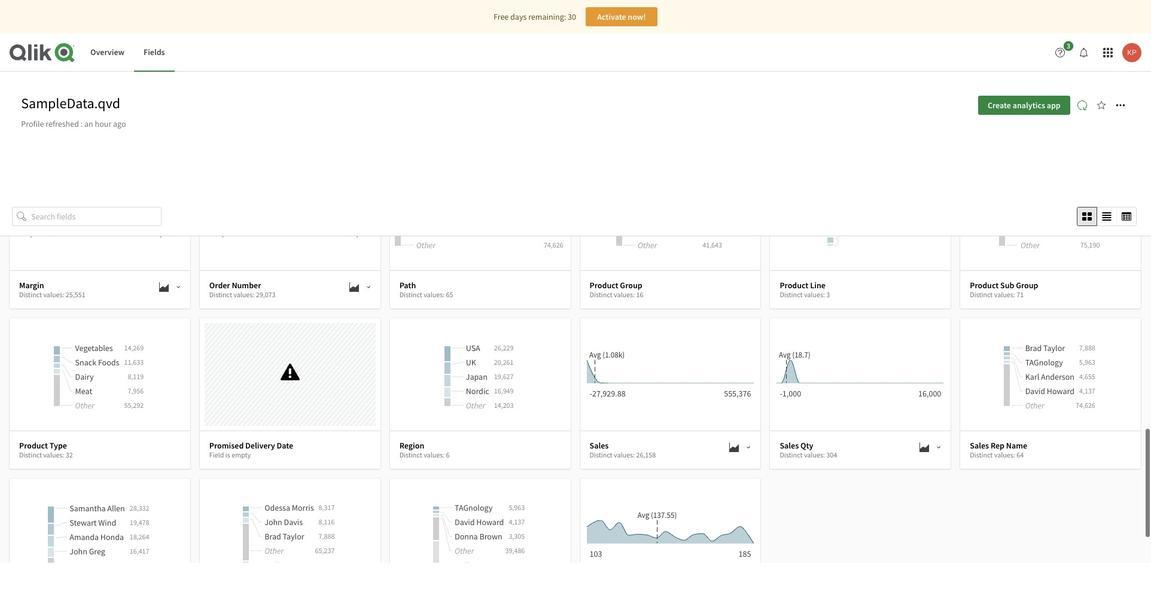 Task type: describe. For each thing, give the bounding box(es) containing it.
values: inside sales distinct values: 26,158
[[614, 451, 635, 460]]

john for john davis
[[265, 517, 282, 528]]

other up 71
[[1021, 240, 1041, 251]]

group inside product group distinct values: 16
[[621, 280, 643, 291]]

order number distinct values: 29,073
[[209, 280, 276, 299]]

name
[[1007, 440, 1028, 451]]

type
[[50, 440, 67, 451]]

stewart
[[70, 518, 97, 528]]

foods
[[98, 357, 119, 368]]

number
[[232, 280, 261, 291]]

days
[[511, 11, 527, 22]]

55,292
[[124, 401, 144, 410]]

product type distinct values: 32
[[19, 440, 73, 460]]

distinct inside order number distinct values: 29,073
[[209, 290, 232, 299]]

anderson
[[1042, 372, 1075, 382]]

30
[[568, 11, 577, 22]]

100,012
[[209, 228, 237, 239]]

4,137 inside david howard 4,137
[[509, 518, 525, 527]]

product for product type
[[19, 440, 48, 451]]

values: inside margin distinct values: 25,551
[[43, 290, 64, 299]]

6
[[446, 451, 450, 460]]

activate now!
[[598, 11, 646, 22]]

sub
[[1001, 280, 1015, 291]]

usa
[[466, 343, 481, 354]]

Search fields text field
[[31, 207, 162, 226]]

32
[[66, 451, 73, 460]]

overview button
[[81, 34, 134, 72]]

group inside product sub group distinct values: 71
[[1017, 280, 1039, 291]]

other down karl
[[1026, 400, 1045, 411]]

product sub group distinct values: 71
[[971, 280, 1039, 299]]

sales qty distinct values: 304
[[780, 440, 838, 460]]

greg
[[89, 546, 105, 557]]

sampledata.qvd
[[21, 94, 120, 113]]

davis
[[284, 517, 303, 528]]

filters region
[[12, 205, 1140, 229]]

path distinct values: 65
[[400, 280, 454, 299]]

switch view group
[[1078, 207, 1138, 226]]

david howard 4,137
[[455, 517, 525, 528]]

ready to refresh profile. image
[[1078, 101, 1088, 110]]

65,237
[[315, 547, 335, 556]]

0 vertical spatial brad
[[1026, 343, 1043, 354]]

amanda honda 18,264
[[70, 532, 149, 543]]

values: inside product line distinct values: 3
[[805, 290, 826, 299]]

profile
[[21, 118, 44, 129]]

empty
[[232, 451, 251, 460]]

19,627
[[494, 372, 514, 381]]

0 horizontal spatial brad taylor
[[265, 532, 305, 543]]

david inside karl anderson 4,655 david howard 4,137
[[1026, 386, 1046, 397]]

donna brown
[[455, 532, 503, 543]]

-27,929.88 for 202,083.2
[[19, 228, 55, 239]]

analytics
[[1013, 100, 1046, 111]]

75,190
[[1081, 240, 1101, 249]]

snack
[[75, 357, 96, 368]]

howard inside karl anderson 4,655 david howard 4,137
[[1048, 386, 1075, 397]]

amanda
[[70, 532, 99, 543]]

karl
[[1026, 372, 1040, 382]]

27,929.88 for 202,083.2
[[22, 228, 55, 239]]

0 vertical spatial tagnology
[[1026, 357, 1064, 368]]

activate now! link
[[586, 7, 658, 26]]

product group distinct values: 16
[[590, 280, 644, 299]]

39,486
[[506, 547, 525, 556]]

distinct inside product group distinct values: 16
[[590, 290, 613, 299]]

distinct inside sales qty distinct values: 304
[[780, 451, 803, 460]]

is
[[226, 451, 230, 460]]

14,203
[[494, 401, 514, 410]]

18,264
[[130, 533, 149, 542]]

8,119
[[128, 372, 144, 381]]

28,332
[[130, 504, 149, 513]]

karl anderson 4,655 david howard 4,137
[[1026, 372, 1096, 397]]

distinct inside margin distinct values: 25,551
[[19, 290, 42, 299]]

brown
[[480, 532, 503, 543]]

8,317
[[319, 504, 335, 513]]

margin
[[19, 280, 44, 291]]

other up path distinct values: 65
[[417, 240, 436, 251]]

0 vertical spatial 7,888
[[1080, 343, 1096, 352]]

odessa morris 8,317
[[265, 503, 335, 514]]

ago
[[113, 118, 126, 129]]

john davis
[[265, 517, 303, 528]]

now!
[[628, 11, 646, 22]]

326,618
[[344, 228, 371, 239]]

20,261
[[494, 358, 514, 367]]

activate
[[598, 11, 627, 22]]

create analytics app button
[[979, 96, 1071, 115]]

null for brad taylor
[[265, 561, 279, 571]]

nordic 16,949
[[466, 386, 514, 397]]

distinct inside sales distinct values: 26,158
[[590, 451, 613, 460]]

samantha
[[70, 503, 106, 514]]

values: inside sales qty distinct values: 304
[[805, 451, 826, 460]]

nordic
[[466, 386, 490, 397]]

samantha allen 28,332
[[70, 503, 149, 514]]

create analytics app
[[988, 100, 1061, 111]]

overview
[[90, 47, 125, 58]]

16,000
[[919, 388, 942, 399]]

line
[[811, 280, 826, 291]]

41,643
[[703, 240, 723, 249]]

fields button
[[134, 34, 175, 72]]

odessa
[[265, 503, 290, 514]]

0 horizontal spatial 7,888
[[319, 532, 335, 541]]

304
[[827, 451, 838, 460]]

1 horizontal spatial taylor
[[1044, 343, 1066, 354]]

3 inside product line distinct values: 3
[[827, 290, 831, 299]]

app
[[1048, 100, 1061, 111]]

distinct inside "region distinct values: 6"
[[400, 451, 423, 460]]

sales for sales rep name
[[971, 440, 990, 451]]

add to favorites image
[[1097, 101, 1107, 110]]

fields
[[144, 47, 165, 58]]

vegetables
[[75, 343, 113, 354]]

tab list containing overview
[[81, 34, 175, 72]]

donna
[[455, 532, 478, 543]]

202,083.2
[[147, 228, 181, 239]]



Task type: vqa. For each thing, say whether or not it's contained in the screenshot.
Advisor
no



Task type: locate. For each thing, give the bounding box(es) containing it.
1 horizontal spatial group
[[1017, 280, 1039, 291]]

values:
[[43, 290, 64, 299], [234, 290, 255, 299], [424, 290, 445, 299], [614, 290, 635, 299], [805, 290, 826, 299], [995, 290, 1016, 299], [43, 451, 64, 460], [424, 451, 445, 460], [614, 451, 635, 460], [805, 451, 826, 460], [995, 451, 1016, 460]]

0 horizontal spatial 3
[[827, 290, 831, 299]]

sales inside sales distinct values: 26,158
[[590, 440, 609, 451]]

refreshed
[[46, 118, 79, 129]]

0 vertical spatial 5,963
[[1080, 358, 1096, 367]]

0 horizontal spatial 27,929.88
[[22, 228, 55, 239]]

0 horizontal spatial 4,137
[[509, 518, 525, 527]]

distinct left "line" in the right of the page
[[780, 290, 803, 299]]

sales inside sales qty distinct values: 304
[[780, 440, 799, 451]]

product left "16"
[[590, 280, 619, 291]]

71
[[1017, 290, 1025, 299]]

1 vertical spatial -27,929.88
[[590, 388, 626, 399]]

other down the nordic
[[466, 400, 486, 411]]

555,376
[[725, 388, 752, 399]]

distinct inside product line distinct values: 3
[[780, 290, 803, 299]]

delivery
[[246, 440, 275, 451]]

1 vertical spatial 4,137
[[509, 518, 525, 527]]

distinct left '65'
[[400, 290, 423, 299]]

3 sales from the left
[[971, 440, 990, 451]]

0 horizontal spatial 74,626
[[544, 240, 564, 249]]

product inside product type distinct values: 32
[[19, 440, 48, 451]]

4,137 inside karl anderson 4,655 david howard 4,137
[[1080, 387, 1096, 396]]

1 vertical spatial 74,626
[[1077, 401, 1096, 410]]

1 horizontal spatial john
[[265, 517, 282, 528]]

1 horizontal spatial sales
[[780, 440, 799, 451]]

other up "16"
[[638, 240, 658, 251]]

4,137 down 4,655
[[1080, 387, 1096, 396]]

29,073
[[256, 290, 276, 299]]

1 vertical spatial taylor
[[283, 532, 305, 543]]

sales left qty
[[780, 440, 799, 451]]

sales rep name distinct values: 64
[[971, 440, 1028, 460]]

1 vertical spatial 7,888
[[319, 532, 335, 541]]

27,929.88 for 555,376
[[593, 388, 626, 399]]

0 vertical spatial howard
[[1048, 386, 1075, 397]]

74,626 down 4,655
[[1077, 401, 1096, 410]]

distinct left 25,551
[[19, 290, 42, 299]]

0 vertical spatial john
[[265, 517, 282, 528]]

david down karl
[[1026, 386, 1046, 397]]

tagnology
[[1026, 357, 1064, 368], [455, 503, 493, 514]]

sales
[[590, 440, 609, 451], [780, 440, 799, 451], [971, 440, 990, 451]]

john for john greg
[[70, 546, 87, 557]]

74,626 down filters region
[[544, 240, 564, 249]]

0 horizontal spatial sales
[[590, 440, 609, 451]]

distinct left "16"
[[590, 290, 613, 299]]

brad taylor up anderson
[[1026, 343, 1066, 354]]

0 horizontal spatial tagnology
[[455, 503, 493, 514]]

null down john davis
[[265, 561, 279, 571]]

1 horizontal spatial -
[[590, 388, 593, 399]]

1 horizontal spatial tagnology
[[1026, 357, 1064, 368]]

distinct left name
[[971, 451, 994, 460]]

-27,929.88 up margin
[[19, 228, 55, 239]]

free days remaining: 30
[[494, 11, 577, 22]]

sampledata.qvd profile refreshed : an hour ago
[[21, 94, 126, 129]]

distinct inside sales rep name distinct values: 64
[[971, 451, 994, 460]]

qty
[[801, 440, 814, 451]]

wind
[[98, 518, 116, 528]]

-
[[19, 228, 22, 239], [590, 388, 593, 399], [780, 388, 783, 399]]

7,888
[[1080, 343, 1096, 352], [319, 532, 335, 541]]

4,137
[[1080, 387, 1096, 396], [509, 518, 525, 527]]

-27,929.88 for 555,376
[[590, 388, 626, 399]]

0 horizontal spatial 5,963
[[509, 504, 525, 513]]

2 sales from the left
[[780, 440, 799, 451]]

0 horizontal spatial -27,929.88
[[19, 228, 55, 239]]

meat
[[75, 386, 92, 397]]

distinct left the 6
[[400, 451, 423, 460]]

5,963 up 3,305
[[509, 504, 525, 513]]

1 horizontal spatial null
[[455, 561, 469, 571]]

2 null from the left
[[455, 561, 469, 571]]

1 horizontal spatial 7,888
[[1080, 343, 1096, 352]]

uk
[[466, 357, 477, 368]]

product for product group
[[590, 280, 619, 291]]

0 horizontal spatial brad
[[265, 532, 281, 543]]

27,929.88 up margin
[[22, 228, 55, 239]]

0 vertical spatial brad taylor
[[1026, 343, 1066, 354]]

0 vertical spatial 4,137
[[1080, 387, 1096, 396]]

tab list
[[81, 34, 175, 72]]

brad taylor down john davis
[[265, 532, 305, 543]]

product left "line" in the right of the page
[[780, 280, 809, 291]]

2 horizontal spatial sales
[[971, 440, 990, 451]]

7,888 down 8,116 on the bottom of page
[[319, 532, 335, 541]]

25,551
[[66, 290, 85, 299]]

product left "type"
[[19, 440, 48, 451]]

morris
[[292, 503, 314, 514]]

product for product sub group
[[971, 280, 999, 291]]

john down the amanda
[[70, 546, 87, 557]]

brad taylor
[[1026, 343, 1066, 354], [265, 532, 305, 543]]

103
[[590, 549, 603, 560]]

0 vertical spatial david
[[1026, 386, 1046, 397]]

values: inside product group distinct values: 16
[[614, 290, 635, 299]]

1 null from the left
[[265, 561, 279, 571]]

order
[[209, 280, 230, 291]]

distinct inside product type distinct values: 32
[[19, 451, 42, 460]]

185
[[739, 549, 752, 560]]

an
[[84, 118, 93, 129]]

1 vertical spatial brad taylor
[[265, 532, 305, 543]]

16
[[637, 290, 644, 299]]

0 horizontal spatial howard
[[477, 517, 504, 528]]

values: inside sales rep name distinct values: 64
[[995, 451, 1016, 460]]

1 vertical spatial 5,963
[[509, 504, 525, 513]]

sales left 26,158
[[590, 440, 609, 451]]

japan
[[466, 372, 488, 382]]

1 horizontal spatial brad taylor
[[1026, 343, 1066, 354]]

tagnology up karl
[[1026, 357, 1064, 368]]

region distinct values: 6
[[400, 440, 450, 460]]

1 horizontal spatial -27,929.88
[[590, 388, 626, 399]]

1 horizontal spatial 27,929.88
[[593, 388, 626, 399]]

howard up brown
[[477, 517, 504, 528]]

promised
[[209, 440, 244, 451]]

1 horizontal spatial 5,963
[[1080, 358, 1096, 367]]

null for donna brown
[[455, 561, 469, 571]]

region
[[400, 440, 425, 451]]

other down john davis
[[265, 546, 284, 557]]

values: inside product sub group distinct values: 71
[[995, 290, 1016, 299]]

howard
[[1048, 386, 1075, 397], [477, 517, 504, 528]]

26,229
[[494, 343, 514, 352]]

product left sub at the right top
[[971, 280, 999, 291]]

8,116
[[319, 518, 335, 527]]

sales for sales
[[590, 440, 609, 451]]

sales inside sales rep name distinct values: 64
[[971, 440, 990, 451]]

product for product line
[[780, 280, 809, 291]]

0 vertical spatial taylor
[[1044, 343, 1066, 354]]

0 horizontal spatial group
[[621, 280, 643, 291]]

-27,929.88 up sales distinct values: 26,158
[[590, 388, 626, 399]]

values: inside product type distinct values: 32
[[43, 451, 64, 460]]

-27,929.88
[[19, 228, 55, 239], [590, 388, 626, 399]]

1 vertical spatial howard
[[477, 517, 504, 528]]

0 vertical spatial 27,929.88
[[22, 228, 55, 239]]

16,949
[[494, 387, 514, 396]]

other
[[417, 240, 436, 251], [638, 240, 658, 251], [1021, 240, 1041, 251], [75, 400, 94, 411], [466, 400, 486, 411], [1026, 400, 1045, 411], [265, 546, 284, 557], [455, 546, 474, 557]]

distinct left sub at the right top
[[971, 290, 994, 299]]

brad
[[1026, 343, 1043, 354], [265, 532, 281, 543]]

promised delivery date field is empty
[[209, 440, 293, 460]]

1 group from the left
[[621, 280, 643, 291]]

7,956
[[128, 387, 144, 396]]

snack foods 11,633
[[75, 357, 144, 368]]

stewart wind
[[70, 518, 116, 528]]

sales for sales qty
[[780, 440, 799, 451]]

brad up karl
[[1026, 343, 1043, 354]]

1 horizontal spatial 74,626
[[1077, 401, 1096, 410]]

1 horizontal spatial david
[[1026, 386, 1046, 397]]

1 vertical spatial john
[[70, 546, 87, 557]]

0 vertical spatial -27,929.88
[[19, 228, 55, 239]]

11,633
[[124, 358, 144, 367]]

rep
[[991, 440, 1005, 451]]

create
[[988, 100, 1012, 111]]

5,963 up 4,655
[[1080, 358, 1096, 367]]

product inside product group distinct values: 16
[[590, 280, 619, 291]]

distinct inside product sub group distinct values: 71
[[971, 290, 994, 299]]

2 horizontal spatial -
[[780, 388, 783, 399]]

- for 202,083.2
[[19, 228, 22, 239]]

product
[[590, 280, 619, 291], [780, 280, 809, 291], [971, 280, 999, 291], [19, 440, 48, 451]]

other down donna
[[455, 546, 474, 557]]

values: inside order number distinct values: 29,073
[[234, 290, 255, 299]]

4,137 up 3,305
[[509, 518, 525, 527]]

2 group from the left
[[1017, 280, 1039, 291]]

null down donna
[[455, 561, 469, 571]]

distinct left "type"
[[19, 451, 42, 460]]

other down meat
[[75, 400, 94, 411]]

values: inside path distinct values: 65
[[424, 290, 445, 299]]

1 vertical spatial 3
[[827, 290, 831, 299]]

product line distinct values: 3
[[780, 280, 831, 299]]

0 horizontal spatial -
[[19, 228, 22, 239]]

john down odessa
[[265, 517, 282, 528]]

field
[[209, 451, 224, 460]]

distinct left 29,073
[[209, 290, 232, 299]]

- for 555,376
[[590, 388, 593, 399]]

65
[[446, 290, 454, 299]]

-1,000
[[780, 388, 802, 399]]

distinct left 304 at the right bottom
[[780, 451, 803, 460]]

0 horizontal spatial null
[[265, 561, 279, 571]]

brad down john davis
[[265, 532, 281, 543]]

0 horizontal spatial taylor
[[283, 532, 305, 543]]

1 horizontal spatial howard
[[1048, 386, 1075, 397]]

kendall parks image
[[1123, 43, 1142, 62]]

product inside product line distinct values: 3
[[780, 280, 809, 291]]

- for 16,000
[[780, 388, 783, 399]]

hour
[[95, 118, 112, 129]]

taylor down davis
[[283, 532, 305, 543]]

1 vertical spatial brad
[[265, 532, 281, 543]]

0 vertical spatial 3
[[1068, 41, 1071, 50]]

dairy
[[75, 372, 94, 382]]

1 vertical spatial david
[[455, 517, 475, 528]]

7,888 up 4,655
[[1080, 343, 1096, 352]]

74,626
[[544, 240, 564, 249], [1077, 401, 1096, 410]]

0 horizontal spatial john
[[70, 546, 87, 557]]

values: inside "region distinct values: 6"
[[424, 451, 445, 460]]

margin distinct values: 25,551
[[19, 280, 85, 299]]

0 horizontal spatial david
[[455, 517, 475, 528]]

1 horizontal spatial brad
[[1026, 343, 1043, 354]]

group
[[621, 280, 643, 291], [1017, 280, 1039, 291]]

path
[[400, 280, 416, 291]]

tagnology up david howard 4,137
[[455, 503, 493, 514]]

3,305
[[509, 532, 525, 541]]

distinct left 26,158
[[590, 451, 613, 460]]

david up donna
[[455, 517, 475, 528]]

taylor up anderson
[[1044, 343, 1066, 354]]

1 vertical spatial tagnology
[[455, 503, 493, 514]]

distinct inside path distinct values: 65
[[400, 290, 423, 299]]

howard down anderson
[[1048, 386, 1075, 397]]

0 vertical spatial 74,626
[[544, 240, 564, 249]]

3 inside dropdown button
[[1068, 41, 1071, 50]]

date
[[277, 440, 293, 451]]

product inside product sub group distinct values: 71
[[971, 280, 999, 291]]

1 horizontal spatial 4,137
[[1080, 387, 1096, 396]]

27,929.88 up sales distinct values: 26,158
[[593, 388, 626, 399]]

1 sales from the left
[[590, 440, 609, 451]]

5,963
[[1080, 358, 1096, 367], [509, 504, 525, 513]]

taylor
[[1044, 343, 1066, 354], [283, 532, 305, 543]]

1 horizontal spatial 3
[[1068, 41, 1071, 50]]

allen
[[107, 503, 125, 514]]

16,417
[[130, 547, 149, 556]]

:
[[81, 118, 83, 129]]

1 vertical spatial 27,929.88
[[593, 388, 626, 399]]

14,269
[[124, 343, 144, 352]]

sales left rep on the bottom right
[[971, 440, 990, 451]]

64
[[1017, 451, 1025, 460]]



